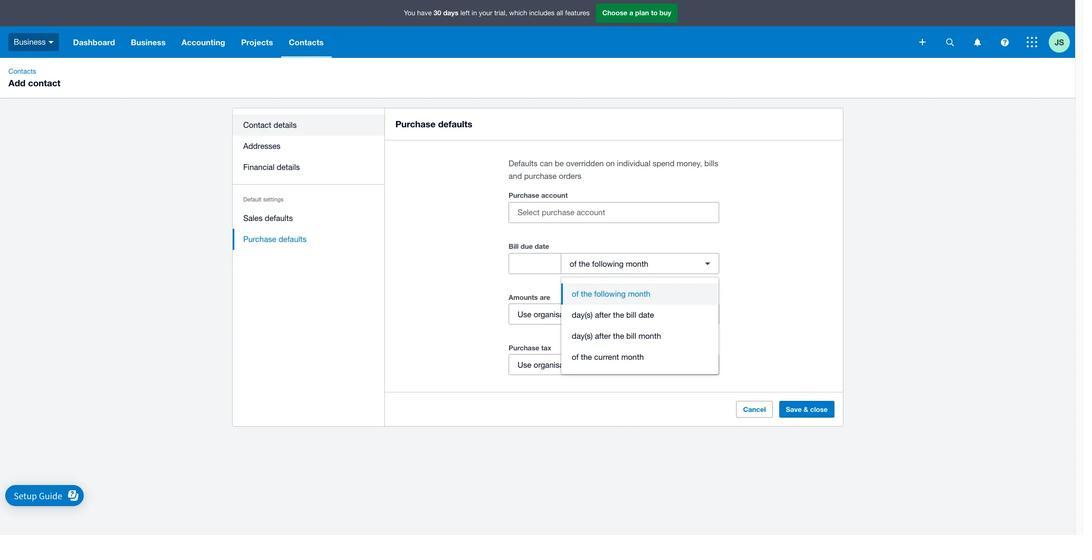 Task type: locate. For each thing, give the bounding box(es) containing it.
purchase inside 'button'
[[243, 235, 276, 244]]

1 vertical spatial day(s)
[[572, 332, 593, 341]]

purchase tax
[[509, 344, 551, 352]]

group containing of the following month
[[562, 278, 719, 375]]

following inside popup button
[[592, 259, 624, 268]]

accounting button
[[174, 26, 233, 58]]

which
[[509, 9, 527, 17]]

bill due date group
[[509, 253, 720, 274]]

date
[[535, 242, 549, 251], [639, 311, 654, 320]]

none number field inside bill due date 'group'
[[509, 254, 561, 274]]

group
[[562, 278, 719, 375]]

use down the purchase tax
[[518, 361, 532, 370]]

1 horizontal spatial date
[[639, 311, 654, 320]]

navigation containing dashboard
[[65, 26, 912, 58]]

the for of the following month popup button
[[579, 259, 590, 268]]

use organisation settings
[[518, 310, 607, 319], [518, 361, 607, 370]]

day(s) after the bill date button
[[562, 305, 719, 326]]

month up of the following month button
[[626, 259, 649, 268]]

organisation down tax
[[534, 361, 577, 370]]

30
[[434, 9, 441, 17]]

day(s) inside button
[[572, 311, 593, 320]]

1 vertical spatial organisation
[[534, 361, 577, 370]]

the for of the following month button
[[581, 290, 592, 299]]

1 use from the top
[[518, 310, 532, 319]]

bill down day(s) after the bill date button at the bottom of page
[[627, 332, 637, 341]]

following inside button
[[594, 290, 626, 299]]

you have 30 days left in your trial, which includes all features
[[404, 9, 590, 17]]

0 vertical spatial settings
[[263, 196, 284, 203]]

cancel button
[[737, 401, 773, 418]]

1 horizontal spatial svg image
[[974, 38, 981, 46]]

month inside button
[[622, 353, 644, 362]]

organisation
[[534, 310, 577, 319], [534, 361, 577, 370]]

of inside button
[[572, 290, 579, 299]]

1 vertical spatial contacts
[[8, 67, 36, 75]]

can
[[540, 159, 553, 168]]

trial,
[[494, 9, 508, 17]]

2 business button from the left
[[123, 26, 174, 58]]

following up of the following month button
[[592, 259, 624, 268]]

after for day(s) after the bill month
[[595, 332, 611, 341]]

bill inside button
[[627, 311, 637, 320]]

defaults
[[509, 159, 538, 168]]

0 horizontal spatial svg image
[[48, 41, 54, 44]]

settings up sales defaults
[[263, 196, 284, 203]]

day(s) inside button
[[572, 332, 593, 341]]

use organisation settings down are
[[518, 310, 607, 319]]

account
[[541, 191, 568, 200]]

1 horizontal spatial contacts
[[289, 37, 324, 47]]

details down addresses button
[[277, 163, 300, 172]]

0 vertical spatial details
[[274, 121, 297, 130]]

1 horizontal spatial business
[[131, 37, 166, 47]]

defaults inside button
[[265, 214, 293, 223]]

following for of the following month popup button
[[592, 259, 624, 268]]

bill
[[627, 311, 637, 320], [627, 332, 637, 341]]

contacts inside popup button
[[289, 37, 324, 47]]

contacts inside contacts add contact
[[8, 67, 36, 75]]

individual
[[617, 159, 651, 168]]

svg image
[[1027, 37, 1038, 47], [946, 38, 954, 46], [1001, 38, 1009, 46], [920, 39, 926, 45]]

bill inside button
[[627, 332, 637, 341]]

2 organisation from the top
[[534, 361, 577, 370]]

of
[[570, 259, 577, 268], [572, 290, 579, 299], [572, 353, 579, 362]]

2 vertical spatial defaults
[[279, 235, 307, 244]]

1 vertical spatial of the following month
[[572, 290, 651, 299]]

date right due
[[535, 242, 549, 251]]

contacts right the projects popup button
[[289, 37, 324, 47]]

list box
[[562, 278, 719, 375]]

month inside popup button
[[626, 259, 649, 268]]

2 bill from the top
[[627, 332, 637, 341]]

None number field
[[509, 254, 561, 274]]

the
[[579, 259, 590, 268], [581, 290, 592, 299], [613, 311, 624, 320], [613, 332, 624, 341], [581, 353, 592, 362]]

default settings
[[243, 196, 284, 203]]

save
[[786, 406, 802, 414]]

2 after from the top
[[595, 332, 611, 341]]

of the following month up day(s) after the bill date
[[572, 290, 651, 299]]

contact details button
[[233, 115, 385, 136]]

features
[[565, 9, 590, 17]]

use organisation settings down tax
[[518, 361, 607, 370]]

1 vertical spatial use
[[518, 361, 532, 370]]

dashboard
[[73, 37, 115, 47]]

purchase defaults button
[[233, 229, 385, 250]]

bill for date
[[627, 311, 637, 320]]

spend
[[653, 159, 675, 168]]

have
[[417, 9, 432, 17]]

overridden
[[566, 159, 604, 168]]

details right contact
[[274, 121, 297, 130]]

1 organisation from the top
[[534, 310, 577, 319]]

use organisation settings button up day(s) after the bill month
[[509, 304, 720, 325]]

1 vertical spatial details
[[277, 163, 300, 172]]

0 vertical spatial after
[[595, 311, 611, 320]]

be
[[555, 159, 564, 168]]

0 vertical spatial day(s)
[[572, 311, 593, 320]]

0 vertical spatial bill
[[627, 311, 637, 320]]

1 use organisation settings button from the top
[[509, 304, 720, 325]]

navigation
[[65, 26, 912, 58]]

1 vertical spatial defaults
[[265, 214, 293, 223]]

1 use organisation settings from the top
[[518, 310, 607, 319]]

month for of the following month button
[[628, 290, 651, 299]]

0 horizontal spatial business button
[[0, 26, 65, 58]]

contacts link
[[4, 66, 40, 77]]

organisation down are
[[534, 310, 577, 319]]

financial details
[[243, 163, 300, 172]]

0 vertical spatial of
[[570, 259, 577, 268]]

following up day(s) after the bill date
[[594, 290, 626, 299]]

2 vertical spatial of
[[572, 353, 579, 362]]

tax
[[541, 344, 551, 352]]

defaults for purchase defaults 'button'
[[279, 235, 307, 244]]

month up day(s) after the bill date button at the bottom of page
[[628, 290, 651, 299]]

organisation for amounts are
[[534, 310, 577, 319]]

month down day(s) after the bill month button on the bottom
[[622, 353, 644, 362]]

after up day(s) after the bill month
[[595, 311, 611, 320]]

day(s)
[[572, 311, 593, 320], [572, 332, 593, 341]]

1 vertical spatial following
[[594, 290, 626, 299]]

bill down of the following month button
[[627, 311, 637, 320]]

the inside of the following month popup button
[[579, 259, 590, 268]]

of the following month up of the following month button
[[570, 259, 649, 268]]

0 vertical spatial contacts
[[289, 37, 324, 47]]

1 vertical spatial use organisation settings
[[518, 361, 607, 370]]

0 vertical spatial organisation
[[534, 310, 577, 319]]

after inside button
[[595, 332, 611, 341]]

after up current
[[595, 332, 611, 341]]

month down day(s) after the bill date button at the bottom of page
[[639, 332, 661, 341]]

menu
[[233, 109, 385, 257]]

of inside popup button
[[570, 259, 577, 268]]

banner
[[0, 0, 1076, 58]]

1 day(s) from the top
[[572, 311, 593, 320]]

use
[[518, 310, 532, 319], [518, 361, 532, 370]]

1 vertical spatial use organisation settings button
[[509, 355, 720, 376]]

settings
[[263, 196, 284, 203], [579, 310, 607, 319], [579, 361, 607, 370]]

0 horizontal spatial purchase defaults
[[243, 235, 307, 244]]

following for of the following month button
[[594, 290, 626, 299]]

the inside of the current month button
[[581, 353, 592, 362]]

contacts add contact
[[8, 67, 61, 88]]

defaults
[[438, 119, 473, 130], [265, 214, 293, 223], [279, 235, 307, 244]]

of the following month
[[570, 259, 649, 268], [572, 290, 651, 299]]

settings up day(s) after the bill month
[[579, 310, 607, 319]]

0 vertical spatial use organisation settings
[[518, 310, 607, 319]]

purchase defaults
[[396, 119, 473, 130], [243, 235, 307, 244]]

your
[[479, 9, 493, 17]]

2 day(s) from the top
[[572, 332, 593, 341]]

0 vertical spatial of the following month
[[570, 259, 649, 268]]

0 vertical spatial use
[[518, 310, 532, 319]]

of the following month inside popup button
[[570, 259, 649, 268]]

2 use organisation settings from the top
[[518, 361, 607, 370]]

the inside day(s) after the bill month button
[[613, 332, 624, 341]]

svg image
[[974, 38, 981, 46], [48, 41, 54, 44]]

1 vertical spatial date
[[639, 311, 654, 320]]

use for purchase
[[518, 361, 532, 370]]

dashboard link
[[65, 26, 123, 58]]

contacts for contacts add contact
[[8, 67, 36, 75]]

1 vertical spatial purchase defaults
[[243, 235, 307, 244]]

of the current month
[[572, 353, 644, 362]]

defaults inside 'button'
[[279, 235, 307, 244]]

details for contact details
[[274, 121, 297, 130]]

&
[[804, 406, 809, 414]]

bill for month
[[627, 332, 637, 341]]

0 vertical spatial use organisation settings button
[[509, 304, 720, 325]]

1 vertical spatial of
[[572, 290, 579, 299]]

defaults for sales defaults button
[[265, 214, 293, 223]]

0 horizontal spatial contacts
[[8, 67, 36, 75]]

use down amounts on the bottom left of page
[[518, 310, 532, 319]]

contacts up add at the left of the page
[[8, 67, 36, 75]]

purchase
[[396, 119, 436, 130], [509, 191, 540, 200], [243, 235, 276, 244], [509, 344, 540, 352]]

date down of the following month button
[[639, 311, 654, 320]]

contacts
[[289, 37, 324, 47], [8, 67, 36, 75]]

day(s) up of the current month
[[572, 332, 593, 341]]

2 use from the top
[[518, 361, 532, 370]]

js
[[1055, 37, 1065, 47]]

of inside button
[[572, 353, 579, 362]]

Purchase account field
[[509, 203, 719, 223]]

a
[[630, 9, 634, 17]]

use organisation settings button
[[509, 304, 720, 325], [509, 355, 720, 376]]

1 horizontal spatial purchase defaults
[[396, 119, 473, 130]]

of for of the following month popup button
[[570, 259, 577, 268]]

the inside of the following month button
[[581, 290, 592, 299]]

of for of the current month button
[[572, 353, 579, 362]]

financial details button
[[233, 157, 385, 178]]

buy
[[660, 9, 672, 17]]

business button
[[0, 26, 65, 58], [123, 26, 174, 58]]

business
[[14, 37, 46, 46], [131, 37, 166, 47]]

save & close
[[786, 406, 828, 414]]

1 horizontal spatial business button
[[123, 26, 174, 58]]

1 bill from the top
[[627, 311, 637, 320]]

following
[[592, 259, 624, 268], [594, 290, 626, 299]]

of the following month inside button
[[572, 290, 651, 299]]

after
[[595, 311, 611, 320], [595, 332, 611, 341]]

0 vertical spatial purchase defaults
[[396, 119, 473, 130]]

1 after from the top
[[595, 311, 611, 320]]

1 vertical spatial after
[[595, 332, 611, 341]]

0 horizontal spatial date
[[535, 242, 549, 251]]

2 use organisation settings button from the top
[[509, 355, 720, 376]]

after inside button
[[595, 311, 611, 320]]

settings down day(s) after the bill month
[[579, 361, 607, 370]]

the inside day(s) after the bill date button
[[613, 311, 624, 320]]

month
[[626, 259, 649, 268], [628, 290, 651, 299], [639, 332, 661, 341], [622, 353, 644, 362]]

cancel
[[743, 406, 766, 414]]

use organisation settings button down day(s) after the bill month
[[509, 355, 720, 376]]

1 vertical spatial settings
[[579, 310, 607, 319]]

0 vertical spatial following
[[592, 259, 624, 268]]

1 vertical spatial bill
[[627, 332, 637, 341]]

purchase account
[[509, 191, 568, 200]]

of the following month for of the following month popup button
[[570, 259, 649, 268]]

2 vertical spatial settings
[[579, 361, 607, 370]]

day(s) up day(s) after the bill month
[[572, 311, 593, 320]]



Task type: vqa. For each thing, say whether or not it's contained in the screenshot.
settings to the bottom
yes



Task type: describe. For each thing, give the bounding box(es) containing it.
sales defaults
[[243, 214, 293, 223]]

sales
[[243, 214, 263, 223]]

add
[[8, 77, 26, 88]]

business inside navigation
[[131, 37, 166, 47]]

purchase defaults inside 'button'
[[243, 235, 307, 244]]

contacts for contacts
[[289, 37, 324, 47]]

settings inside menu
[[263, 196, 284, 203]]

day(s) for day(s) after the bill date
[[572, 311, 593, 320]]

orders
[[559, 172, 582, 181]]

due
[[521, 242, 533, 251]]

after for day(s) after the bill date
[[595, 311, 611, 320]]

addresses
[[243, 142, 281, 151]]

use organisation settings button for purchase tax
[[509, 355, 720, 376]]

projects button
[[233, 26, 281, 58]]

financial
[[243, 163, 275, 172]]

contact
[[243, 121, 271, 130]]

1 business button from the left
[[0, 26, 65, 58]]

includes
[[529, 9, 555, 17]]

use organisation settings for are
[[518, 310, 607, 319]]

amounts
[[509, 293, 538, 302]]

choose
[[603, 9, 628, 17]]

day(s) for day(s) after the bill month
[[572, 332, 593, 341]]

day(s) after the bill month button
[[562, 326, 719, 347]]

save & close button
[[779, 401, 835, 418]]

accounting
[[182, 37, 225, 47]]

use organisation settings for tax
[[518, 361, 607, 370]]

all
[[557, 9, 563, 17]]

contact
[[28, 77, 61, 88]]

use organisation settings button for amounts are
[[509, 304, 720, 325]]

js button
[[1049, 26, 1076, 58]]

day(s) after the bill date
[[572, 311, 654, 320]]

bills
[[705, 159, 719, 168]]

banner containing js
[[0, 0, 1076, 58]]

day(s) after the bill month
[[572, 332, 661, 341]]

contacts button
[[281, 26, 332, 58]]

month for of the current month button
[[622, 353, 644, 362]]

amounts are
[[509, 293, 550, 302]]

of the following month button
[[561, 253, 720, 274]]

of the following month button
[[562, 284, 719, 305]]

0 vertical spatial date
[[535, 242, 549, 251]]

and
[[509, 172, 522, 181]]

of the current month button
[[562, 347, 719, 368]]

of the following month for of the following month button
[[572, 290, 651, 299]]

the for of the current month button
[[581, 353, 592, 362]]

details for financial details
[[277, 163, 300, 172]]

close
[[811, 406, 828, 414]]

to
[[651, 9, 658, 17]]

0 horizontal spatial business
[[14, 37, 46, 46]]

left
[[461, 9, 470, 17]]

you
[[404, 9, 415, 17]]

in
[[472, 9, 477, 17]]

of for of the following month button
[[572, 290, 579, 299]]

purchase
[[524, 172, 557, 181]]

0 vertical spatial defaults
[[438, 119, 473, 130]]

use for amounts
[[518, 310, 532, 319]]

contact details
[[243, 121, 297, 130]]

on
[[606, 159, 615, 168]]

month for of the following month popup button
[[626, 259, 649, 268]]

settings for amounts are
[[579, 310, 607, 319]]

date inside button
[[639, 311, 654, 320]]

are
[[540, 293, 550, 302]]

bill due date
[[509, 242, 549, 251]]

sales defaults button
[[233, 208, 385, 229]]

addresses button
[[233, 136, 385, 157]]

settings for purchase tax
[[579, 361, 607, 370]]

defaults can be overridden on individual spend money, bills and purchase orders
[[509, 159, 719, 181]]

organisation for purchase tax
[[534, 361, 577, 370]]

days
[[443, 9, 459, 17]]

money,
[[677, 159, 702, 168]]

menu containing contact details
[[233, 109, 385, 257]]

projects
[[241, 37, 273, 47]]

default
[[243, 196, 262, 203]]

choose a plan to buy
[[603, 9, 672, 17]]

plan
[[635, 9, 649, 17]]

current
[[594, 353, 619, 362]]

list box containing of the following month
[[562, 278, 719, 375]]

bill
[[509, 242, 519, 251]]



